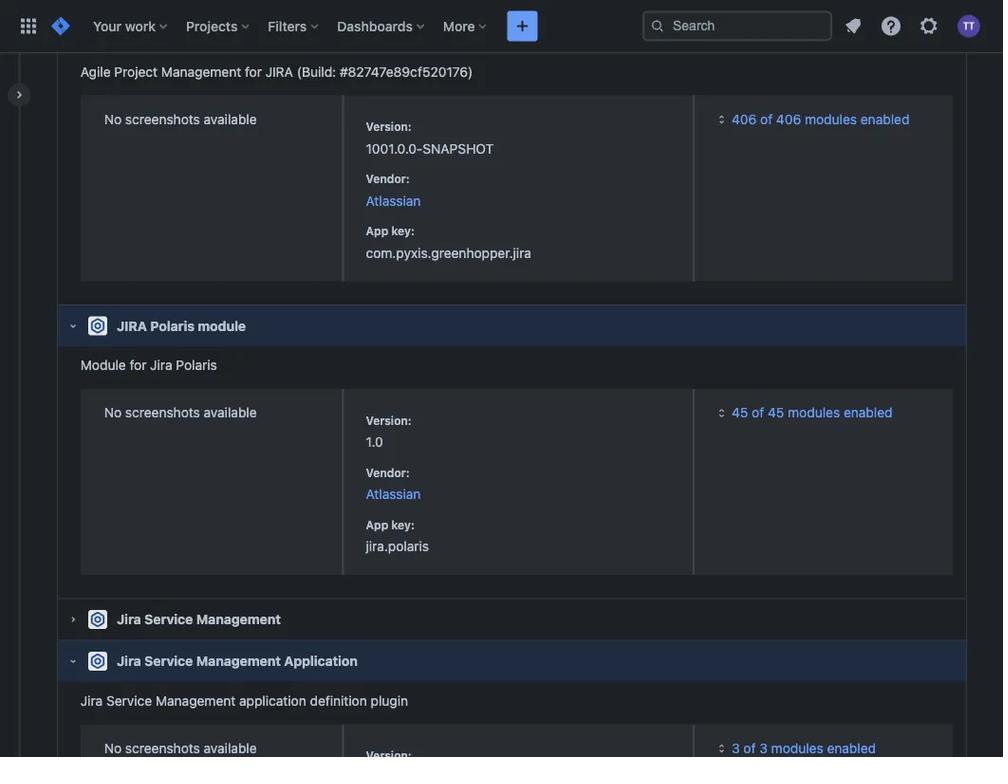 Task type: locate. For each thing, give the bounding box(es) containing it.
2 vertical spatial no
[[104, 741, 122, 757]]

your work button
[[87, 11, 175, 41]]

2 screenshots from the top
[[125, 405, 200, 421]]

jira for jira polaris module
[[117, 318, 147, 334]]

service for jira service management
[[144, 612, 193, 628]]

key: for com.pyxis.greenhopper.jira
[[392, 224, 415, 238]]

agile left projects
[[150, 24, 183, 39]]

1 horizontal spatial for
[[245, 63, 262, 79]]

1 no screenshots available from the top
[[104, 111, 257, 127]]

filters
[[268, 18, 307, 34]]

app up com.pyxis.greenhopper.jira at the top
[[366, 224, 389, 238]]

management up jira service management application
[[196, 612, 281, 628]]

1 vertical spatial vendor: atlassian
[[366, 466, 421, 502]]

0 vertical spatial agile
[[150, 24, 183, 39]]

management up jira service management application definition plugin
[[196, 654, 281, 670]]

jira
[[150, 358, 173, 373], [117, 612, 141, 628], [117, 654, 141, 670], [81, 694, 103, 709]]

0 vertical spatial polaris
[[150, 318, 195, 334]]

2 vertical spatial jira
[[117, 318, 147, 334]]

app up jira.polaris
[[366, 519, 389, 532]]

screenshots down jira service management application definition plugin
[[125, 741, 200, 757]]

available for for
[[204, 111, 257, 127]]

0 vertical spatial enabled
[[861, 111, 910, 127]]

1 vertical spatial vendor:
[[366, 466, 410, 480]]

2 406 from the left
[[777, 111, 802, 127]]

vendor: atlassian
[[366, 172, 421, 208], [366, 466, 421, 502]]

1 app from the top
[[366, 224, 389, 238]]

no screenshots available
[[104, 111, 257, 127], [104, 405, 257, 421], [104, 741, 257, 757]]

no screenshots available down project at the left
[[104, 111, 257, 127]]

vendor: atlassian down 1.0
[[366, 466, 421, 502]]

2 version: from the top
[[366, 414, 412, 427]]

no screenshots available for jira
[[104, 405, 257, 421]]

key: up com.pyxis.greenhopper.jira at the top
[[392, 224, 415, 238]]

2 vendor: atlassian from the top
[[366, 466, 421, 502]]

version:
[[366, 120, 412, 133], [366, 414, 412, 427]]

1 horizontal spatial 3
[[760, 741, 768, 757]]

polaris
[[150, 318, 195, 334], [176, 358, 217, 373]]

1 vertical spatial available
[[204, 405, 257, 421]]

0 vertical spatial of
[[761, 111, 773, 127]]

3 no screenshots available from the top
[[104, 741, 257, 757]]

45 of 45 modules enabled
[[732, 405, 893, 421]]

2 vertical spatial no screenshots available
[[104, 741, 257, 757]]

service for jira service management application definition plugin
[[106, 694, 152, 709]]

0 vertical spatial no screenshots available
[[104, 111, 257, 127]]

2 vertical spatial service
[[106, 694, 152, 709]]

1 vertical spatial of
[[752, 405, 765, 421]]

for
[[245, 63, 262, 79], [130, 358, 147, 373]]

1 vertical spatial atlassian link
[[366, 487, 421, 502]]

app
[[366, 224, 389, 238], [366, 519, 389, 532]]

vendor: down the 1001.0.0-
[[366, 172, 410, 185]]

1 vertical spatial atlassian
[[366, 487, 421, 502]]

1 no from the top
[[104, 111, 122, 127]]

dashboards
[[338, 18, 413, 34]]

service
[[144, 612, 193, 628], [144, 654, 193, 670], [106, 694, 152, 709]]

jira service management application
[[117, 654, 358, 670]]

agile
[[150, 24, 183, 39], [81, 63, 111, 79]]

1 vertical spatial key:
[[392, 519, 415, 532]]

jira polaris module
[[117, 318, 246, 334]]

version: up the 1001.0.0-
[[366, 120, 412, 133]]

1 406 from the left
[[732, 111, 757, 127]]

no for agile
[[104, 111, 122, 127]]

atlassian down the 1001.0.0-
[[366, 193, 421, 208]]

0 vertical spatial atlassian
[[366, 193, 421, 208]]

0 vertical spatial service
[[144, 612, 193, 628]]

enabled for 406 of 406 modules enabled
[[861, 111, 910, 127]]

2 app from the top
[[366, 519, 389, 532]]

2 vertical spatial of
[[744, 741, 757, 757]]

sidebar navigation image
[[0, 76, 42, 114]]

1 vertical spatial no screenshots available
[[104, 405, 257, 421]]

jira for jira service management application definition plugin
[[81, 694, 103, 709]]

banner
[[0, 0, 1004, 53]]

of
[[761, 111, 773, 127], [752, 405, 765, 421], [744, 741, 757, 757]]

1 key: from the top
[[392, 224, 415, 238]]

dashboards button
[[332, 11, 432, 41]]

1 atlassian link from the top
[[366, 193, 421, 208]]

polaris down jira polaris module
[[176, 358, 217, 373]]

0 horizontal spatial 406
[[732, 111, 757, 127]]

app for jira.polaris
[[366, 519, 389, 532]]

atlassian link down the 1001.0.0-
[[366, 193, 421, 208]]

projects
[[186, 18, 238, 34]]

1 vertical spatial modules
[[789, 405, 841, 421]]

2 vertical spatial screenshots
[[125, 741, 200, 757]]

key:
[[392, 224, 415, 238], [392, 519, 415, 532]]

app inside app key: com.pyxis.greenhopper.jira
[[366, 224, 389, 238]]

jira software image
[[49, 15, 72, 38], [49, 15, 72, 38]]

3 of 3 modules enabled
[[732, 741, 877, 757]]

406
[[732, 111, 757, 127], [777, 111, 802, 127]]

jira for jira service management application
[[117, 654, 141, 670]]

version: 1001.0.0-snapshot
[[366, 120, 494, 156]]

0 vertical spatial modules
[[805, 111, 858, 127]]

key: inside app key: jira.polaris
[[392, 519, 415, 532]]

1 vendor: from the top
[[366, 172, 410, 185]]

0 horizontal spatial 3
[[732, 741, 741, 757]]

2 vertical spatial available
[[204, 741, 257, 757]]

management down projects
[[161, 63, 241, 79]]

vendor: for 1001.0.0-snapshot
[[366, 172, 410, 185]]

no screenshots available down module for jira polaris
[[104, 405, 257, 421]]

screenshots for jira
[[125, 405, 200, 421]]

no for module
[[104, 405, 122, 421]]

2 no from the top
[[104, 405, 122, 421]]

vendor: atlassian down the 1001.0.0-
[[366, 172, 421, 208]]

screenshots down project at the left
[[125, 111, 200, 127]]

3 available from the top
[[204, 741, 257, 757]]

no screenshots available down jira service management application definition plugin
[[104, 741, 257, 757]]

2 vendor: from the top
[[366, 466, 410, 480]]

vendor: down 1.0
[[366, 466, 410, 480]]

enabled for 45 of 45 modules enabled
[[844, 405, 893, 421]]

key: up jira.polaris
[[392, 519, 415, 532]]

#82747e89cf520176)
[[340, 63, 473, 79]]

2 vertical spatial modules
[[772, 741, 824, 757]]

available
[[204, 111, 257, 127], [204, 405, 257, 421], [204, 741, 257, 757]]

1 vertical spatial service
[[144, 654, 193, 670]]

screenshots
[[125, 111, 200, 127], [125, 405, 200, 421], [125, 741, 200, 757]]

1 vertical spatial enabled
[[844, 405, 893, 421]]

1 horizontal spatial 406
[[777, 111, 802, 127]]

modules for 406
[[805, 111, 858, 127]]

no
[[104, 111, 122, 127], [104, 405, 122, 421], [104, 741, 122, 757]]

module for jira polaris
[[81, 358, 217, 373]]

1 vendor: atlassian from the top
[[366, 172, 421, 208]]

enabled
[[861, 111, 910, 127], [844, 405, 893, 421], [828, 741, 877, 757]]

jira
[[117, 24, 147, 39], [266, 63, 293, 79], [117, 318, 147, 334]]

0 vertical spatial atlassian link
[[366, 193, 421, 208]]

2 45 from the left
[[768, 405, 785, 421]]

management
[[161, 63, 241, 79], [196, 612, 281, 628], [196, 654, 281, 670], [156, 694, 236, 709]]

app for com.pyxis.greenhopper.jira
[[366, 224, 389, 238]]

1 vertical spatial version:
[[366, 414, 412, 427]]

1 vertical spatial screenshots
[[125, 405, 200, 421]]

management down jira service management application
[[156, 694, 236, 709]]

0 vertical spatial app
[[366, 224, 389, 238]]

vendor:
[[366, 172, 410, 185], [366, 466, 410, 480]]

version: up 1.0
[[366, 414, 412, 427]]

module
[[198, 318, 246, 334]]

jira service management application definition plugin
[[81, 694, 409, 709]]

3
[[732, 741, 741, 757], [760, 741, 768, 757]]

0 vertical spatial no
[[104, 111, 122, 127]]

available down jira service management application definition plugin
[[204, 741, 257, 757]]

0 vertical spatial key:
[[392, 224, 415, 238]]

0 horizontal spatial 45
[[732, 405, 749, 421]]

atlassian link up app key: jira.polaris
[[366, 487, 421, 502]]

atlassian
[[366, 193, 421, 208], [366, 487, 421, 502]]

2 atlassian from the top
[[366, 487, 421, 502]]

atlassian up app key: jira.polaris
[[366, 487, 421, 502]]

1 vertical spatial for
[[130, 358, 147, 373]]

0 horizontal spatial agile
[[81, 63, 111, 79]]

0 vertical spatial screenshots
[[125, 111, 200, 127]]

service for jira service management application
[[144, 654, 193, 670]]

management for application
[[196, 654, 281, 670]]

notifications image
[[843, 15, 865, 38]]

version: inside version: 1001.0.0-snapshot
[[366, 120, 412, 133]]

module
[[81, 358, 126, 373]]

1 horizontal spatial 45
[[768, 405, 785, 421]]

0 vertical spatial version:
[[366, 120, 412, 133]]

2 key: from the top
[[392, 519, 415, 532]]

1 vertical spatial no
[[104, 405, 122, 421]]

available for polaris
[[204, 405, 257, 421]]

screenshots for management
[[125, 111, 200, 127]]

polaris up module for jira polaris
[[150, 318, 195, 334]]

1 screenshots from the top
[[125, 111, 200, 127]]

1 vertical spatial app
[[366, 519, 389, 532]]

atlassian link for 1001.0.0-snapshot
[[366, 193, 421, 208]]

for down projects dropdown button
[[245, 63, 262, 79]]

2 available from the top
[[204, 405, 257, 421]]

available down module
[[204, 405, 257, 421]]

jira service management
[[117, 612, 281, 628]]

2 no screenshots available from the top
[[104, 405, 257, 421]]

1 available from the top
[[204, 111, 257, 127]]

jira for jira agile
[[117, 24, 147, 39]]

0 vertical spatial for
[[245, 63, 262, 79]]

of for 3
[[744, 741, 757, 757]]

your work
[[93, 18, 156, 34]]

0 vertical spatial jira
[[117, 24, 147, 39]]

agile project management for jira (build: #82747e89cf520176)
[[81, 63, 473, 79]]

2 vertical spatial enabled
[[828, 741, 877, 757]]

key: inside app key: com.pyxis.greenhopper.jira
[[392, 224, 415, 238]]

0 vertical spatial vendor: atlassian
[[366, 172, 421, 208]]

modules for 3
[[772, 741, 824, 757]]

jira for jira service management
[[117, 612, 141, 628]]

0 vertical spatial vendor:
[[366, 172, 410, 185]]

2 atlassian link from the top
[[366, 487, 421, 502]]

app inside app key: jira.polaris
[[366, 519, 389, 532]]

version: 1.0
[[366, 414, 412, 450]]

0 vertical spatial available
[[204, 111, 257, 127]]

1.0
[[366, 435, 383, 450]]

45
[[732, 405, 749, 421], [768, 405, 785, 421]]

for right module
[[130, 358, 147, 373]]

agile left project at the left
[[81, 63, 111, 79]]

atlassian link
[[366, 193, 421, 208], [366, 487, 421, 502]]

banner containing your work
[[0, 0, 1004, 53]]

no screenshots available for management
[[104, 111, 257, 127]]

available down agile project management for jira (build: #82747e89cf520176)
[[204, 111, 257, 127]]

modules for 45
[[789, 405, 841, 421]]

1 atlassian from the top
[[366, 193, 421, 208]]

modules
[[805, 111, 858, 127], [789, 405, 841, 421], [772, 741, 824, 757]]

screenshots down module for jira polaris
[[125, 405, 200, 421]]

1 version: from the top
[[366, 120, 412, 133]]

1 vertical spatial agile
[[81, 63, 111, 79]]



Task type: describe. For each thing, give the bounding box(es) containing it.
of for 406
[[761, 111, 773, 127]]

3 of 3 modules enabled link
[[715, 741, 877, 757]]

0 horizontal spatial for
[[130, 358, 147, 373]]

primary element
[[11, 0, 643, 53]]

3 no from the top
[[104, 741, 122, 757]]

1 vertical spatial jira
[[266, 63, 293, 79]]

406 of 406 modules enabled link
[[715, 111, 910, 127]]

snapshot
[[423, 140, 494, 156]]

45 of 45 modules enabled link
[[715, 405, 893, 421]]

1 horizontal spatial agile
[[150, 24, 183, 39]]

your profile and settings image
[[958, 15, 981, 38]]

com.pyxis.greenhopper.jira
[[366, 245, 532, 261]]

406 of 406 modules enabled
[[732, 111, 910, 127]]

key: for jira.polaris
[[392, 519, 415, 532]]

more
[[443, 18, 476, 34]]

1001.0.0-
[[366, 140, 423, 156]]

search image
[[651, 19, 666, 34]]

filters button
[[263, 11, 326, 41]]

atlassian for 1.0
[[366, 487, 421, 502]]

atlassian link for 1.0
[[366, 487, 421, 502]]

jira.polaris
[[366, 539, 429, 555]]

enabled for 3 of 3 modules enabled
[[828, 741, 877, 757]]

application
[[284, 654, 358, 670]]

version: for 1.0
[[366, 414, 412, 427]]

plugin
[[371, 694, 409, 709]]

create image
[[512, 15, 534, 38]]

(build:
[[297, 63, 336, 79]]

2 3 from the left
[[760, 741, 768, 757]]

atlassian for 1001.0.0-snapshot
[[366, 193, 421, 208]]

1 3 from the left
[[732, 741, 741, 757]]

Search field
[[643, 11, 833, 41]]

management for application
[[156, 694, 236, 709]]

your
[[93, 18, 122, 34]]

vendor: for 1.0
[[366, 466, 410, 480]]

definition
[[310, 694, 367, 709]]

projects button
[[180, 11, 257, 41]]

vendor: atlassian for 1001.0.0-snapshot
[[366, 172, 421, 208]]

more button
[[438, 11, 495, 41]]

application
[[239, 694, 307, 709]]

help image
[[881, 15, 903, 38]]

appswitcher icon image
[[17, 15, 40, 38]]

settings image
[[919, 15, 941, 38]]

3 screenshots from the top
[[125, 741, 200, 757]]

jira agile
[[117, 24, 183, 39]]

work
[[125, 18, 156, 34]]

app key: jira.polaris
[[366, 519, 429, 555]]

vendor: atlassian for 1.0
[[366, 466, 421, 502]]

1 45 from the left
[[732, 405, 749, 421]]

of for 45
[[752, 405, 765, 421]]

management for for
[[161, 63, 241, 79]]

version: for 1001.0.0-snapshot
[[366, 120, 412, 133]]

app key: com.pyxis.greenhopper.jira
[[366, 224, 532, 261]]

project
[[114, 63, 158, 79]]

1 vertical spatial polaris
[[176, 358, 217, 373]]



Task type: vqa. For each thing, say whether or not it's contained in the screenshot.
the left iOS
no



